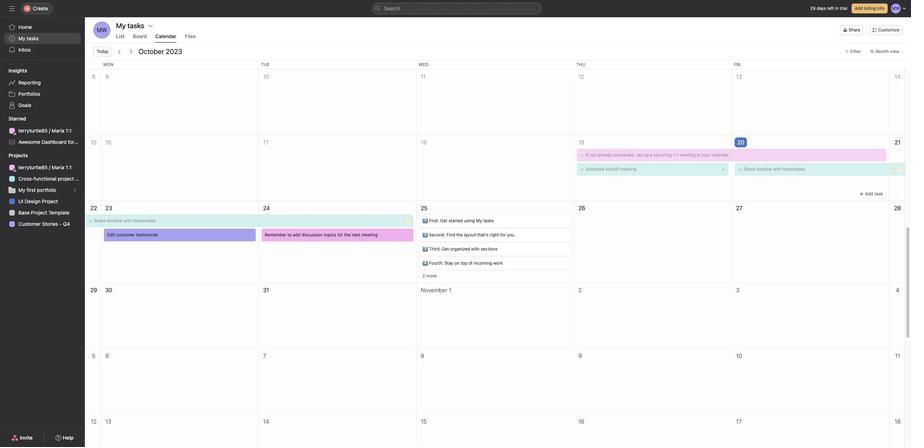 Task type: locate. For each thing, give the bounding box(es) containing it.
1 vertical spatial 11
[[896, 353, 901, 359]]

search button
[[372, 3, 542, 14]]

1 horizontal spatial 18
[[895, 419, 901, 425]]

my up inbox
[[18, 35, 25, 41]]

0 horizontal spatial 2
[[423, 274, 425, 279]]

1 terryturtle85 from the top
[[18, 128, 48, 134]]

2 terryturtle85 / maria 1:1 from the top
[[18, 165, 72, 171]]

portfolios
[[18, 91, 40, 97]]

trial
[[840, 6, 848, 11]]

base project template
[[18, 210, 69, 216]]

2 maria from the top
[[52, 165, 64, 171]]

terryturtle85
[[18, 128, 48, 134], [18, 165, 48, 171]]

1 vertical spatial 9
[[579, 353, 582, 359]]

29 left "days"
[[811, 6, 816, 11]]

0 vertical spatial in
[[835, 6, 839, 11]]

customer stories - q4
[[18, 221, 70, 227]]

1 vertical spatial share timeline with teammates
[[94, 218, 156, 224]]

search
[[384, 5, 400, 11]]

see details, my first portfolio image
[[73, 188, 77, 192]]

1:1 inside starred element
[[66, 128, 72, 134]]

1 horizontal spatial in
[[835, 6, 839, 11]]

1 vertical spatial 15
[[421, 419, 427, 425]]

5
[[92, 353, 95, 359]]

project down portfolio
[[42, 198, 58, 205]]

incoming
[[474, 261, 492, 266]]

0 vertical spatial tasks
[[27, 35, 39, 41]]

0 horizontal spatial 14
[[263, 419, 269, 425]]

2 horizontal spatial share
[[849, 27, 861, 33]]

1:1 right recurring
[[673, 153, 678, 158]]

0 horizontal spatial the
[[344, 232, 351, 238]]

terryturtle85 / maria 1:1 up functional
[[18, 165, 72, 171]]

0 vertical spatial 14
[[895, 74, 901, 80]]

1:1 up the 'awesome dashboard for new project'
[[66, 128, 72, 134]]

up
[[644, 153, 649, 158]]

not
[[590, 153, 596, 158]]

0 vertical spatial 12
[[579, 74, 584, 80]]

maria for functional
[[52, 165, 64, 171]]

global element
[[0, 17, 85, 60]]

1 vertical spatial get
[[442, 247, 449, 252]]

work
[[493, 261, 503, 266]]

0 horizontal spatial with
[[124, 218, 132, 224]]

starred
[[8, 116, 26, 122]]

0 vertical spatial timeline
[[757, 167, 772, 172]]

0 vertical spatial project
[[87, 139, 103, 145]]

1 horizontal spatial tasks
[[483, 218, 494, 224]]

1 vertical spatial 14
[[263, 419, 269, 425]]

previous month image
[[117, 49, 122, 54]]

1 vertical spatial terryturtle85
[[18, 165, 48, 171]]

insights button
[[0, 67, 27, 74]]

next
[[352, 232, 361, 238]]

2 vertical spatial with
[[471, 247, 480, 252]]

remember to add discussion topics for the next meeting
[[265, 232, 378, 238]]

share down 20 in the right top of the page
[[744, 167, 755, 172]]

1 horizontal spatial the
[[456, 232, 463, 238]]

0 vertical spatial meeting
[[680, 153, 696, 158]]

the
[[344, 232, 351, 238], [456, 232, 463, 238]]

1 vertical spatial timeline
[[107, 218, 123, 224]]

0 vertical spatial 16
[[105, 139, 111, 146]]

0 horizontal spatial in
[[697, 153, 701, 158]]

9
[[105, 74, 109, 80], [579, 353, 582, 359]]

my for my tasks
[[18, 35, 25, 41]]

1 vertical spatial meeting
[[621, 167, 637, 172]]

0 vertical spatial add
[[855, 6, 863, 11]]

2 horizontal spatial meeting
[[680, 153, 696, 158]]

the right find
[[456, 232, 463, 238]]

terryturtle85 / maria 1:1 link inside starred element
[[4, 125, 81, 137]]

find
[[447, 232, 455, 238]]

0 horizontal spatial share
[[94, 218, 106, 224]]

1 horizontal spatial with
[[471, 247, 480, 252]]

month view button
[[867, 47, 903, 57]]

0 horizontal spatial 10
[[263, 74, 269, 80]]

meeting down scheduled,
[[621, 167, 637, 172]]

project right new
[[87, 139, 103, 145]]

1 horizontal spatial add
[[865, 191, 874, 197]]

files
[[185, 33, 196, 39]]

1 horizontal spatial 14
[[895, 74, 901, 80]]

1:1
[[66, 128, 72, 134], [673, 153, 678, 158], [66, 165, 72, 171]]

my left first
[[18, 187, 25, 193]]

for inside starred element
[[68, 139, 74, 145]]

terryturtle85 / maria 1:1 link up functional
[[4, 162, 81, 173]]

29
[[811, 6, 816, 11], [90, 287, 97, 294]]

0 vertical spatial share timeline with teammates
[[744, 167, 805, 172]]

meeting left your
[[680, 153, 696, 158]]

12
[[579, 74, 584, 80], [91, 419, 97, 425]]

1 horizontal spatial 29
[[811, 6, 816, 11]]

terryturtle85 / maria 1:1 inside 'projects' 'element'
[[18, 165, 72, 171]]

1:1 up "project"
[[66, 165, 72, 171]]

/
[[49, 128, 50, 134], [49, 165, 50, 171]]

maria inside 'projects' 'element'
[[52, 165, 64, 171]]

mon
[[103, 62, 114, 67]]

schedule
[[586, 167, 605, 172]]

/ up dashboard
[[49, 128, 50, 134]]

my
[[18, 35, 25, 41], [18, 187, 25, 193], [476, 218, 482, 224]]

add left task
[[865, 191, 874, 197]]

1 horizontal spatial 2
[[579, 287, 582, 294]]

kickoff
[[606, 167, 619, 172]]

terryturtle85 / maria 1:1 link up dashboard
[[4, 125, 81, 137]]

my first portfolio
[[18, 187, 56, 193]]

terryturtle85 for awesome
[[18, 128, 48, 134]]

0 horizontal spatial 12
[[91, 419, 97, 425]]

that's
[[477, 232, 489, 238]]

for left you
[[501, 232, 506, 238]]

0 vertical spatial 1:1
[[66, 128, 72, 134]]

0 horizontal spatial share timeline with teammates
[[94, 218, 156, 224]]

customer
[[18, 221, 41, 227]]

0 vertical spatial 29
[[811, 6, 816, 11]]

0 vertical spatial get
[[440, 218, 448, 224]]

8
[[92, 74, 96, 80], [421, 353, 424, 359]]

in right left
[[835, 6, 839, 11]]

31
[[263, 287, 269, 294]]

share up "filter"
[[849, 27, 861, 33]]

0 vertical spatial with
[[773, 167, 782, 172]]

17
[[263, 139, 269, 146], [736, 419, 742, 425]]

1:1 for new
[[66, 128, 72, 134]]

0 vertical spatial terryturtle85
[[18, 128, 48, 134]]

1 vertical spatial /
[[49, 165, 50, 171]]

0 horizontal spatial 8
[[92, 74, 96, 80]]

0 horizontal spatial 29
[[90, 287, 97, 294]]

0 horizontal spatial 15
[[91, 139, 97, 146]]

/ inside 'projects' 'element'
[[49, 165, 50, 171]]

tasks down home
[[27, 35, 39, 41]]

in left your
[[697, 153, 701, 158]]

add inside 'button'
[[865, 191, 874, 197]]

1 horizontal spatial meeting
[[621, 167, 637, 172]]

0 horizontal spatial add
[[855, 6, 863, 11]]

for left new
[[68, 139, 74, 145]]

2 inside button
[[423, 274, 425, 279]]

maria up cross-functional project plan
[[52, 165, 64, 171]]

customer stories - q4 link
[[4, 219, 81, 230]]

my tasks
[[18, 35, 39, 41]]

maria up the 'awesome dashboard for new project'
[[52, 128, 64, 134]]

0 vertical spatial 15
[[91, 139, 97, 146]]

get
[[440, 218, 448, 224], [442, 247, 449, 252]]

0 vertical spatial terryturtle85 / maria 1:1
[[18, 128, 72, 134]]

base project template link
[[4, 207, 81, 219]]

add task
[[865, 191, 884, 197]]

files link
[[185, 33, 196, 43]]

0 horizontal spatial 16
[[105, 139, 111, 146]]

1 vertical spatial terryturtle85 / maria 1:1 link
[[4, 162, 81, 173]]

edit
[[107, 232, 115, 238]]

0 horizontal spatial 11
[[421, 74, 426, 80]]

2 terryturtle85 / maria 1:1 link from the top
[[4, 162, 81, 173]]

maria inside starred element
[[52, 128, 64, 134]]

terryturtle85 / maria 1:1 up awesome dashboard for new project link
[[18, 128, 72, 134]]

awesome dashboard for new project
[[18, 139, 103, 145]]

1 horizontal spatial 12
[[579, 74, 584, 80]]

/ up cross-functional project plan
[[49, 165, 50, 171]]

tasks up that's
[[483, 218, 494, 224]]

1 vertical spatial 8
[[421, 353, 424, 359]]

home link
[[4, 22, 81, 33]]

1:1 inside 'projects' 'element'
[[66, 165, 72, 171]]

0 vertical spatial 9
[[105, 74, 109, 80]]

1 vertical spatial 12
[[91, 419, 97, 425]]

q4
[[63, 221, 70, 227]]

terryturtle85 up awesome
[[18, 128, 48, 134]]

terryturtle85 / maria 1:1
[[18, 128, 72, 134], [18, 165, 72, 171]]

2 terryturtle85 from the top
[[18, 165, 48, 171]]

first
[[27, 187, 36, 193]]

0 horizontal spatial meeting
[[362, 232, 378, 238]]

starred element
[[0, 113, 103, 149]]

10
[[263, 74, 269, 80], [736, 353, 742, 359]]

add billing info button
[[852, 4, 888, 13]]

the left next
[[344, 232, 351, 238]]

get right first:
[[440, 218, 448, 224]]

billing
[[864, 6, 876, 11]]

terryturtle85 up cross-
[[18, 165, 48, 171]]

goals
[[18, 102, 31, 108]]

1 maria from the top
[[52, 128, 64, 134]]

0 horizontal spatial tasks
[[27, 35, 39, 41]]

20
[[738, 139, 745, 146]]

teammates
[[783, 167, 805, 172], [133, 218, 156, 224]]

15
[[91, 139, 97, 146], [421, 419, 427, 425]]

terryturtle85 inside starred element
[[18, 128, 48, 134]]

2 the from the left
[[456, 232, 463, 238]]

1 horizontal spatial 17
[[736, 419, 742, 425]]

more
[[426, 274, 437, 279]]

project
[[58, 176, 74, 182]]

0 vertical spatial 17
[[263, 139, 269, 146]]

customize button
[[870, 25, 903, 35]]

1 horizontal spatial 13
[[736, 74, 742, 80]]

project down ui design project
[[31, 210, 47, 216]]

29 left the 30
[[90, 287, 97, 294]]

1 horizontal spatial for
[[338, 232, 343, 238]]

1 horizontal spatial share
[[744, 167, 755, 172]]

0 vertical spatial my
[[18, 35, 25, 41]]

month view
[[876, 49, 900, 54]]

mw button
[[93, 22, 110, 39]]

terryturtle85 inside 'projects' 'element'
[[18, 165, 48, 171]]

stories
[[42, 221, 58, 227]]

2 vertical spatial share
[[94, 218, 106, 224]]

my right using
[[476, 218, 482, 224]]

0 horizontal spatial 18
[[421, 139, 427, 146]]

1 / from the top
[[49, 128, 50, 134]]

in
[[835, 6, 839, 11], [697, 153, 701, 158]]

for right topics
[[338, 232, 343, 238]]

add
[[293, 232, 301, 238]]

1 horizontal spatial 16
[[579, 419, 585, 425]]

2 vertical spatial 1:1
[[66, 165, 72, 171]]

2 / from the top
[[49, 165, 50, 171]]

0 vertical spatial terryturtle85 / maria 1:1 link
[[4, 125, 81, 137]]

share
[[849, 27, 861, 33], [744, 167, 755, 172], [94, 218, 106, 224]]

add left billing
[[855, 6, 863, 11]]

/ inside starred element
[[49, 128, 50, 134]]

terryturtle85 / maria 1:1 link inside 'projects' 'element'
[[4, 162, 81, 173]]

with
[[773, 167, 782, 172], [124, 218, 132, 224], [471, 247, 480, 252]]

get for organized
[[442, 247, 449, 252]]

maria
[[52, 128, 64, 134], [52, 165, 64, 171]]

project
[[87, 139, 103, 145], [42, 198, 58, 205], [31, 210, 47, 216]]

1 terryturtle85 / maria 1:1 link from the top
[[4, 125, 81, 137]]

0 vertical spatial 10
[[263, 74, 269, 80]]

3️⃣
[[423, 247, 428, 252]]

1 vertical spatial with
[[124, 218, 132, 224]]

add inside button
[[855, 6, 863, 11]]

tasks
[[27, 35, 39, 41], [483, 218, 494, 224]]

layout
[[464, 232, 476, 238]]

share down 22
[[94, 218, 106, 224]]

next month image
[[128, 49, 134, 54]]

terryturtle85 / maria 1:1 inside starred element
[[18, 128, 72, 134]]

1 vertical spatial in
[[697, 153, 701, 158]]

get right third:
[[442, 247, 449, 252]]

4️⃣
[[423, 261, 428, 266]]

my inside global element
[[18, 35, 25, 41]]

2️⃣
[[423, 232, 428, 238]]

timeline
[[757, 167, 772, 172], [107, 218, 123, 224]]

1 vertical spatial teammates
[[133, 218, 156, 224]]

1 horizontal spatial teammates
[[783, 167, 805, 172]]

19
[[579, 139, 585, 146]]

my inside 'projects' 'element'
[[18, 187, 25, 193]]

2 vertical spatial meeting
[[362, 232, 378, 238]]

1 terryturtle85 / maria 1:1 from the top
[[18, 128, 72, 134]]

0 vertical spatial maria
[[52, 128, 64, 134]]

1 vertical spatial 10
[[736, 353, 742, 359]]

0 vertical spatial 13
[[736, 74, 742, 80]]

meeting right next
[[362, 232, 378, 238]]

maria for dashboard
[[52, 128, 64, 134]]

1 vertical spatial 29
[[90, 287, 97, 294]]

ui design project link
[[4, 196, 81, 207]]

discussion
[[302, 232, 323, 238]]



Task type: vqa. For each thing, say whether or not it's contained in the screenshot.


Task type: describe. For each thing, give the bounding box(es) containing it.
add for add billing info
[[855, 6, 863, 11]]

1 horizontal spatial 15
[[421, 419, 427, 425]]

29 for 29 days left in trial
[[811, 6, 816, 11]]

1 vertical spatial 17
[[736, 419, 742, 425]]

help
[[63, 435, 74, 441]]

today button
[[93, 47, 112, 57]]

goals link
[[4, 100, 81, 111]]

30
[[105, 287, 112, 294]]

share inside button
[[849, 27, 861, 33]]

my first portfolio link
[[4, 185, 81, 196]]

7
[[263, 353, 266, 359]]

0 horizontal spatial teammates
[[133, 218, 156, 224]]

my for my first portfolio
[[18, 187, 25, 193]]

0 vertical spatial teammates
[[783, 167, 805, 172]]

third:
[[429, 247, 441, 252]]

29 days left in trial
[[811, 6, 848, 11]]

3️⃣ third: get organized with sections
[[423, 247, 498, 252]]

-
[[59, 221, 62, 227]]

6
[[105, 353, 109, 359]]

set
[[637, 153, 643, 158]]

top
[[461, 261, 468, 266]]

october
[[139, 47, 164, 56]]

my tasks link
[[4, 33, 81, 44]]

4️⃣ fourth: stay on top of incoming work
[[423, 261, 503, 266]]

1 vertical spatial project
[[42, 198, 58, 205]]

terryturtle85 / maria 1:1 link for dashboard
[[4, 125, 81, 137]]

2 for 2
[[579, 287, 582, 294]]

awesome dashboard for new project link
[[4, 137, 103, 148]]

organized
[[450, 247, 470, 252]]

using
[[464, 218, 475, 224]]

plan
[[75, 176, 85, 182]]

22
[[90, 205, 97, 212]]

inbox link
[[4, 44, 81, 56]]

1️⃣ first: get started using my tasks
[[423, 218, 494, 224]]

filter
[[851, 49, 861, 54]]

started
[[449, 218, 463, 224]]

create
[[33, 5, 48, 11]]

1 horizontal spatial 9
[[579, 353, 582, 359]]

november
[[421, 287, 447, 294]]

terryturtle85 / maria 1:1 for dashboard
[[18, 128, 72, 134]]

list
[[116, 33, 125, 39]]

cross-
[[18, 176, 34, 182]]

tue
[[261, 62, 270, 67]]

first:
[[429, 218, 439, 224]]

calendar
[[155, 33, 176, 39]]

add task button
[[857, 189, 887, 199]]

task
[[875, 191, 884, 197]]

projects element
[[0, 149, 85, 231]]

0 vertical spatial 18
[[421, 139, 427, 146]]

already
[[598, 153, 612, 158]]

scheduled,
[[614, 153, 635, 158]]

mw
[[97, 27, 107, 33]]

1 vertical spatial share
[[744, 167, 755, 172]]

1 horizontal spatial 10
[[736, 353, 742, 359]]

home
[[18, 24, 32, 30]]

dashboard
[[42, 139, 67, 145]]

terryturtle85 for cross-
[[18, 165, 48, 171]]

0 horizontal spatial 17
[[263, 139, 269, 146]]

1 the from the left
[[344, 232, 351, 238]]

you
[[507, 232, 515, 238]]

0 vertical spatial 11
[[421, 74, 426, 80]]

my tasks
[[116, 22, 144, 30]]

projects
[[8, 153, 28, 159]]

a
[[650, 153, 653, 158]]

topics
[[324, 232, 336, 238]]

/ for functional
[[49, 165, 50, 171]]

hide sidebar image
[[9, 6, 15, 11]]

if not already scheduled, set up a recurring 1:1 meeting in your calendar
[[586, 153, 729, 158]]

1️⃣
[[423, 218, 428, 224]]

1 vertical spatial 16
[[579, 419, 585, 425]]

terryturtle85 / maria 1:1 for functional
[[18, 165, 72, 171]]

show options image
[[148, 23, 154, 29]]

1 horizontal spatial 8
[[421, 353, 424, 359]]

2 vertical spatial project
[[31, 210, 47, 216]]

november 1
[[421, 287, 451, 294]]

terryturtle85 / maria 1:1 link for functional
[[4, 162, 81, 173]]

1 vertical spatial 13
[[105, 419, 111, 425]]

awesome
[[18, 139, 40, 145]]

testimonial
[[136, 232, 158, 238]]

customer
[[116, 232, 135, 238]]

get for started
[[440, 218, 448, 224]]

if
[[586, 153, 589, 158]]

left
[[828, 6, 834, 11]]

template
[[48, 210, 69, 216]]

functional
[[34, 176, 56, 182]]

29 for 29
[[90, 287, 97, 294]]

calendar link
[[155, 33, 176, 43]]

2 horizontal spatial with
[[773, 167, 782, 172]]

insights element
[[0, 64, 85, 113]]

projects button
[[0, 152, 28, 159]]

2 for 2 more
[[423, 274, 425, 279]]

days
[[817, 6, 826, 11]]

stay
[[445, 261, 454, 266]]

cross-functional project plan link
[[4, 173, 85, 185]]

2 vertical spatial my
[[476, 218, 482, 224]]

thu
[[577, 62, 586, 67]]

1 vertical spatial 1:1
[[673, 153, 678, 158]]

26
[[579, 205, 585, 212]]

insights
[[8, 68, 27, 74]]

today
[[97, 49, 109, 54]]

24
[[263, 205, 270, 212]]

25
[[421, 205, 428, 212]]

add for add task
[[865, 191, 874, 197]]

/ for dashboard
[[49, 128, 50, 134]]

right
[[490, 232, 499, 238]]

23
[[105, 205, 112, 212]]

recurring
[[654, 153, 672, 158]]

2 horizontal spatial for
[[501, 232, 506, 238]]

remember
[[265, 232, 287, 238]]

new
[[76, 139, 86, 145]]

ui
[[18, 198, 23, 205]]

on
[[455, 261, 460, 266]]

help button
[[51, 432, 78, 445]]

inbox
[[18, 47, 31, 53]]

project inside starred element
[[87, 139, 103, 145]]

1 vertical spatial tasks
[[483, 218, 494, 224]]

filter button
[[842, 47, 865, 57]]

reporting
[[18, 80, 41, 86]]

0 vertical spatial 8
[[92, 74, 96, 80]]

0 horizontal spatial 9
[[105, 74, 109, 80]]

1 horizontal spatial 11
[[896, 353, 901, 359]]

tasks inside global element
[[27, 35, 39, 41]]

search list box
[[372, 3, 542, 14]]

base
[[18, 210, 30, 216]]

starred button
[[0, 115, 26, 122]]

1 horizontal spatial timeline
[[757, 167, 772, 172]]

1:1 for plan
[[66, 165, 72, 171]]

invite button
[[7, 432, 37, 445]]

schedule kickoff meeting
[[586, 167, 637, 172]]



